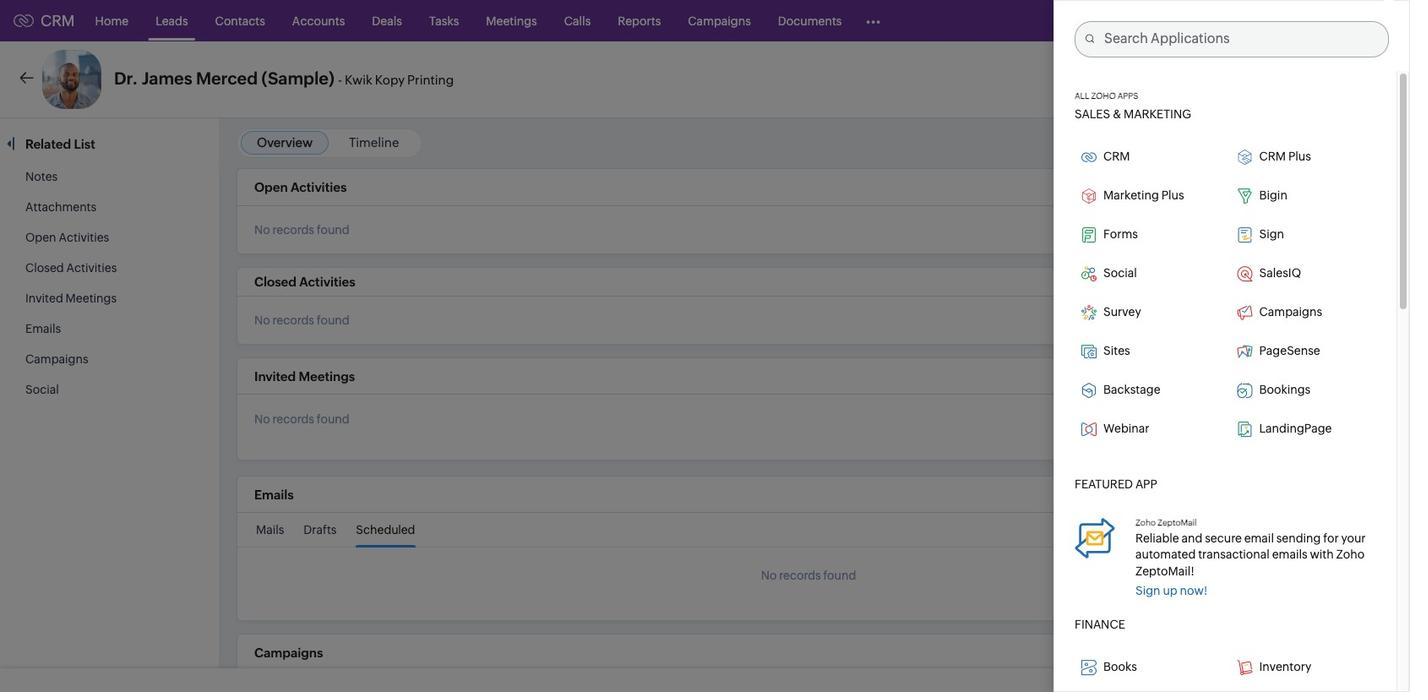 Task type: vqa. For each thing, say whether or not it's contained in the screenshot.
Signals element
no



Task type: locate. For each thing, give the bounding box(es) containing it.
plus right the last at right
[[1289, 149, 1312, 163]]

sign left up
[[1136, 584, 1161, 597]]

2 horizontal spatial meetings
[[486, 14, 537, 27]]

0 horizontal spatial crm
[[41, 12, 75, 30]]

invited
[[25, 292, 63, 305], [254, 369, 296, 384]]

1 horizontal spatial zoho
[[1136, 518, 1156, 527]]

james
[[142, 68, 192, 88]]

0 horizontal spatial open activities
[[25, 231, 109, 244]]

merced
[[196, 68, 258, 88]]

reports
[[618, 14, 661, 27]]

transactional
[[1199, 548, 1270, 562]]

zoho zeptomail image
[[1075, 518, 1116, 559]]

1 vertical spatial crm link
[[1075, 143, 1221, 171]]

emails up mails at the bottom left of page
[[254, 488, 294, 502]]

no records found
[[254, 223, 350, 237], [254, 314, 350, 327], [254, 413, 350, 426], [761, 569, 857, 582]]

found
[[317, 223, 350, 237], [317, 314, 350, 327], [317, 413, 350, 426], [824, 569, 857, 582]]

0 vertical spatial open
[[254, 180, 288, 194]]

0 vertical spatial invited
[[25, 292, 63, 305]]

1 horizontal spatial plus
[[1289, 149, 1312, 163]]

bigin
[[1260, 188, 1288, 202]]

1 vertical spatial social link
[[25, 383, 59, 396]]

apps
[[1118, 91, 1139, 100]]

0 horizontal spatial social link
[[25, 383, 59, 396]]

crm down the &
[[1104, 149, 1131, 163]]

accounts
[[292, 14, 345, 27]]

1 vertical spatial sign
[[1136, 584, 1161, 597]]

1 vertical spatial plus
[[1162, 188, 1185, 202]]

pagesense
[[1260, 344, 1321, 357]]

finance
[[1075, 618, 1126, 631]]

update
[[1288, 141, 1325, 154]]

campaigns link up pagesense link
[[1231, 298, 1377, 327]]

marketing down apps
[[1124, 107, 1192, 121]]

0 horizontal spatial social
[[25, 383, 59, 396]]

crm
[[41, 12, 75, 30], [1104, 149, 1131, 163], [1260, 149, 1287, 163]]

2 horizontal spatial zoho
[[1337, 548, 1365, 562]]

zoho up sales
[[1092, 91, 1116, 100]]

1 vertical spatial invited meetings
[[254, 369, 355, 384]]

0 vertical spatial crm link
[[14, 12, 75, 30]]

2 vertical spatial zoho
[[1337, 548, 1365, 562]]

overview link
[[257, 135, 313, 150]]

1 horizontal spatial open
[[254, 180, 288, 194]]

printing
[[408, 73, 454, 87]]

0 vertical spatial zoho
[[1092, 91, 1116, 100]]

marketing inside all zoho apps sales & marketing
[[1124, 107, 1192, 121]]

social link
[[1075, 259, 1221, 288], [25, 383, 59, 396]]

1 horizontal spatial open activities
[[254, 180, 347, 194]]

0 horizontal spatial meetings
[[66, 292, 117, 305]]

and
[[1182, 532, 1203, 545]]

salesiq link
[[1231, 259, 1377, 288]]

1 horizontal spatial sign
[[1260, 227, 1285, 241]]

zoho inside all zoho apps sales & marketing
[[1092, 91, 1116, 100]]

app
[[1136, 477, 1158, 491]]

campaigns link
[[675, 0, 765, 41], [1231, 298, 1377, 327], [25, 352, 88, 366]]

open activities up closed activities link
[[25, 231, 109, 244]]

1 vertical spatial emails
[[254, 488, 294, 502]]

plus for marketing plus
[[1162, 188, 1185, 202]]

0 horizontal spatial invited meetings
[[25, 292, 117, 305]]

social down forms
[[1104, 266, 1138, 280]]

0 horizontal spatial campaigns link
[[25, 352, 88, 366]]

sign inside zoho zeptomail reliable and secure email sending for your automated transactional emails with zoho zeptomail! sign up now!
[[1136, 584, 1161, 597]]

webinar link
[[1075, 415, 1221, 444]]

1 vertical spatial meetings
[[66, 292, 117, 305]]

sign
[[1260, 227, 1285, 241], [1136, 584, 1161, 597]]

campaigns
[[688, 14, 751, 27], [1260, 305, 1323, 319], [25, 352, 88, 366], [254, 646, 323, 660]]

social link down forms link
[[1075, 259, 1221, 288]]

crm left update
[[1260, 149, 1287, 163]]

crm link up marketing plus
[[1075, 143, 1221, 171]]

0 vertical spatial social link
[[1075, 259, 1221, 288]]

home
[[95, 14, 129, 27]]

2 horizontal spatial crm
[[1260, 149, 1287, 163]]

0 vertical spatial plus
[[1289, 149, 1312, 163]]

marketing up forms
[[1104, 188, 1160, 202]]

sign down the bigin
[[1260, 227, 1285, 241]]

leads link
[[142, 0, 202, 41]]

closed
[[25, 261, 64, 275], [254, 275, 297, 289]]

last
[[1265, 141, 1286, 154]]

campaigns link down the emails link
[[25, 352, 88, 366]]

featured
[[1075, 477, 1134, 491]]

kwik
[[345, 73, 373, 87]]

0 horizontal spatial plus
[[1162, 188, 1185, 202]]

0 horizontal spatial closed activities
[[25, 261, 117, 275]]

1 vertical spatial marketing
[[1104, 188, 1160, 202]]

zoho up reliable on the bottom right of the page
[[1136, 518, 1156, 527]]

emails down invited meetings link
[[25, 322, 61, 336]]

0 vertical spatial marketing
[[1124, 107, 1192, 121]]

0 horizontal spatial sign
[[1136, 584, 1161, 597]]

contacts link
[[202, 0, 279, 41]]

meetings
[[486, 14, 537, 27], [66, 292, 117, 305], [299, 369, 355, 384]]

0 horizontal spatial emails
[[25, 322, 61, 336]]

1 vertical spatial campaigns link
[[1231, 298, 1377, 327]]

survey
[[1104, 305, 1142, 319]]

webinar
[[1104, 422, 1150, 435]]

social down the emails link
[[25, 383, 59, 396]]

1 horizontal spatial invited
[[254, 369, 296, 384]]

1 horizontal spatial crm
[[1104, 149, 1131, 163]]

crm for the rightmost crm link
[[1104, 149, 1131, 163]]

0 vertical spatial campaigns link
[[675, 0, 765, 41]]

emails
[[25, 322, 61, 336], [254, 488, 294, 502]]

0 horizontal spatial invited
[[25, 292, 63, 305]]

crm plus
[[1260, 149, 1312, 163]]

closed activities link
[[25, 261, 117, 275]]

1 vertical spatial open activities
[[25, 231, 109, 244]]

salesiq
[[1260, 266, 1302, 280]]

1 vertical spatial invited
[[254, 369, 296, 384]]

open activities down overview
[[254, 180, 347, 194]]

1 horizontal spatial campaigns link
[[675, 0, 765, 41]]

no
[[254, 223, 270, 237], [254, 314, 270, 327], [254, 413, 270, 426], [761, 569, 777, 582]]

crm left home
[[41, 12, 75, 30]]

calls link
[[551, 0, 605, 41]]

0 vertical spatial sign
[[1260, 227, 1285, 241]]

featured app
[[1075, 477, 1158, 491]]

2 vertical spatial campaigns link
[[25, 352, 88, 366]]

activities
[[291, 180, 347, 194], [59, 231, 109, 244], [66, 261, 117, 275], [299, 275, 356, 289]]

plus up forms link
[[1162, 188, 1185, 202]]

1 vertical spatial social
[[25, 383, 59, 396]]

(sample)
[[262, 68, 335, 88]]

sales
[[1075, 107, 1111, 121]]

crm for the leftmost crm link
[[41, 12, 75, 30]]

1 horizontal spatial meetings
[[299, 369, 355, 384]]

sign link
[[1231, 220, 1377, 249]]

crm link left home
[[14, 12, 75, 30]]

open activities
[[254, 180, 347, 194], [25, 231, 109, 244]]

plus for crm plus
[[1289, 149, 1312, 163]]

0 vertical spatial meetings
[[486, 14, 537, 27]]

Search Applications text field
[[1095, 22, 1389, 56]]

open
[[254, 180, 288, 194], [25, 231, 56, 244]]

social link down the emails link
[[25, 383, 59, 396]]

create menu image
[[1156, 11, 1177, 31]]

overview
[[257, 135, 313, 150]]

2 horizontal spatial campaigns link
[[1231, 298, 1377, 327]]

zoho down your at the right bottom of the page
[[1337, 548, 1365, 562]]

contacts
[[215, 14, 265, 27]]

0 vertical spatial social
[[1104, 266, 1138, 280]]

open down attachments in the top of the page
[[25, 231, 56, 244]]

1 horizontal spatial invited meetings
[[254, 369, 355, 384]]

add new
[[1291, 180, 1341, 194]]

1 horizontal spatial social
[[1104, 266, 1138, 280]]

sites link
[[1075, 337, 1221, 366]]

0 horizontal spatial zoho
[[1092, 91, 1116, 100]]

inventory link
[[1231, 653, 1377, 682]]

mails
[[256, 523, 284, 537]]

reliable
[[1136, 532, 1180, 545]]

1 vertical spatial zoho
[[1136, 518, 1156, 527]]

open down overview
[[254, 180, 288, 194]]

deals
[[372, 14, 402, 27]]

1 horizontal spatial social link
[[1075, 259, 1221, 288]]

tasks link
[[416, 0, 473, 41]]

calls
[[564, 14, 591, 27]]

landingpage link
[[1231, 415, 1377, 444]]

1 vertical spatial open
[[25, 231, 56, 244]]

campaigns link right reports
[[675, 0, 765, 41]]

secure
[[1206, 532, 1242, 545]]

records
[[273, 223, 314, 237], [273, 314, 314, 327], [273, 413, 314, 426], [780, 569, 821, 582]]

pagesense link
[[1231, 337, 1377, 366]]

marketing plus link
[[1075, 182, 1221, 210]]



Task type: describe. For each thing, give the bounding box(es) containing it.
your
[[1342, 532, 1366, 545]]

reports link
[[605, 0, 675, 41]]

timeline
[[349, 135, 399, 150]]

documents link
[[765, 0, 856, 41]]

dr. james merced (sample) - kwik kopy printing
[[114, 68, 454, 88]]

campaigns link for reports link
[[675, 0, 765, 41]]

free upgrade
[[1070, 8, 1118, 33]]

invited meetings link
[[25, 292, 117, 305]]

sign up now! link
[[1136, 584, 1208, 597]]

attachments
[[25, 200, 97, 214]]

for
[[1324, 532, 1340, 545]]

last update : 12:21 pm
[[1265, 141, 1377, 154]]

1 horizontal spatial closed activities
[[254, 275, 356, 289]]

now!
[[1180, 584, 1208, 597]]

all
[[1075, 91, 1090, 100]]

inventory
[[1260, 660, 1312, 673]]

12:21
[[1334, 141, 1359, 154]]

-
[[338, 73, 342, 87]]

search image
[[1197, 14, 1211, 28]]

&
[[1113, 107, 1122, 121]]

add
[[1291, 180, 1313, 194]]

zeptomail!
[[1136, 565, 1195, 578]]

leads
[[156, 14, 188, 27]]

campaigns link for survey link
[[1231, 298, 1377, 327]]

0 vertical spatial open activities
[[254, 180, 347, 194]]

notes link
[[25, 170, 58, 183]]

with
[[1311, 548, 1334, 562]]

documents
[[778, 14, 842, 27]]

list
[[74, 137, 95, 151]]

all zoho apps sales & marketing
[[1075, 91, 1192, 121]]

notes
[[25, 170, 58, 183]]

create menu element
[[1145, 0, 1187, 41]]

free
[[1083, 8, 1105, 20]]

related list
[[25, 137, 98, 151]]

0 vertical spatial emails
[[25, 322, 61, 336]]

landingpage
[[1260, 422, 1333, 435]]

:
[[1328, 141, 1331, 154]]

bigin link
[[1231, 182, 1377, 210]]

books
[[1104, 660, 1138, 673]]

marketing plus
[[1104, 188, 1185, 202]]

mail
[[1231, 675, 1251, 687]]

0 horizontal spatial crm link
[[14, 12, 75, 30]]

emails link
[[25, 322, 61, 336]]

1 horizontal spatial closed
[[254, 275, 297, 289]]

drafts
[[304, 523, 337, 537]]

dr.
[[114, 68, 138, 88]]

2 vertical spatial meetings
[[299, 369, 355, 384]]

attachments link
[[25, 200, 97, 214]]

search element
[[1187, 0, 1221, 41]]

accounts link
[[279, 0, 359, 41]]

sending
[[1277, 532, 1322, 545]]

1 horizontal spatial crm link
[[1075, 143, 1221, 171]]

1 horizontal spatial emails
[[254, 488, 294, 502]]

crm plus link
[[1231, 143, 1377, 171]]

calendar image
[[1232, 14, 1246, 27]]

0 horizontal spatial open
[[25, 231, 56, 244]]

books link
[[1075, 653, 1221, 682]]

forms link
[[1075, 220, 1221, 249]]

home link
[[82, 0, 142, 41]]

upgrade
[[1070, 21, 1118, 33]]

new
[[1316, 180, 1341, 194]]

backstage
[[1104, 383, 1161, 396]]

backstage link
[[1075, 376, 1221, 405]]

up
[[1163, 584, 1178, 597]]

timeline link
[[349, 135, 399, 150]]

zoho zeptomail reliable and secure email sending for your automated transactional emails with zoho zeptomail! sign up now!
[[1136, 518, 1366, 597]]

survey link
[[1075, 298, 1221, 327]]

forms
[[1104, 227, 1139, 241]]

bookings
[[1260, 383, 1311, 396]]

scheduled
[[356, 523, 415, 537]]

open activities link
[[25, 231, 109, 244]]

0 vertical spatial invited meetings
[[25, 292, 117, 305]]

sites
[[1104, 344, 1131, 357]]

emails
[[1273, 548, 1308, 562]]

zeptomail
[[1158, 518, 1198, 527]]

deals link
[[359, 0, 416, 41]]

kopy
[[375, 73, 405, 87]]

automated
[[1136, 548, 1196, 562]]

0 horizontal spatial closed
[[25, 261, 64, 275]]

email
[[1245, 532, 1275, 545]]

meetings link
[[473, 0, 551, 41]]



